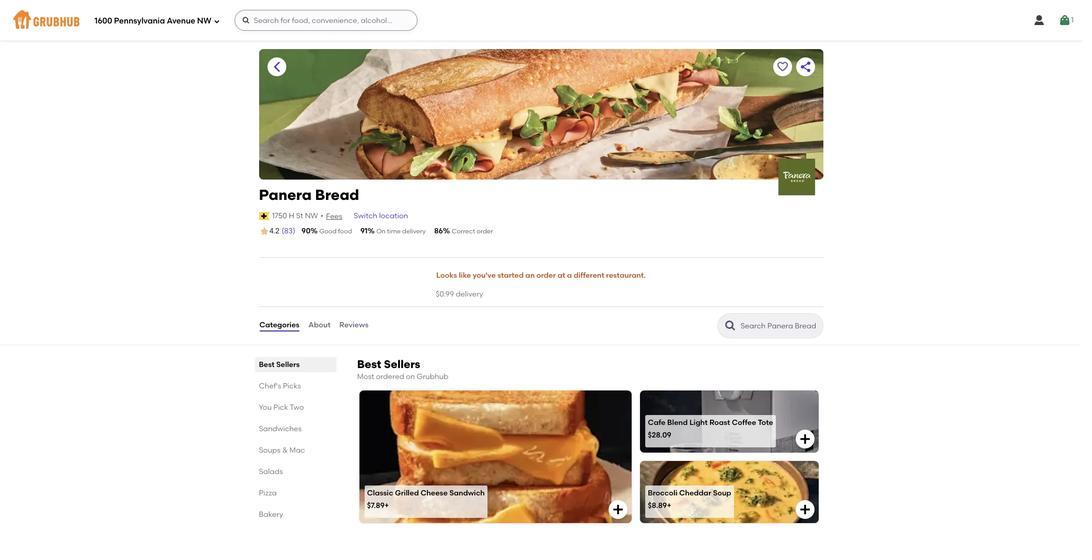 Task type: locate. For each thing, give the bounding box(es) containing it.
4.2
[[269, 227, 279, 236]]

about button
[[308, 307, 331, 345]]

picks
[[283, 382, 301, 391]]

you pick two tab
[[259, 402, 332, 413]]

1 + from the left
[[385, 502, 389, 510]]

looks like you've started an order at a different restaurant. button
[[436, 265, 646, 288]]

time
[[387, 228, 401, 235]]

blend
[[667, 419, 688, 428]]

sellers inside tab
[[276, 360, 300, 369]]

svg image for cafe blend light roast coffee tote $28.09
[[799, 433, 812, 446]]

svg image
[[799, 433, 812, 446], [799, 504, 812, 516]]

fees button
[[326, 211, 343, 223]]

order right correct
[[477, 228, 493, 235]]

0 vertical spatial nw
[[197, 16, 211, 25]]

soup
[[713, 489, 731, 498]]

st
[[296, 211, 303, 220]]

86
[[434, 227, 443, 236]]

0 horizontal spatial sellers
[[276, 360, 300, 369]]

most
[[357, 372, 374, 381]]

$0.99 delivery
[[436, 290, 483, 299]]

delivery down like
[[456, 290, 483, 299]]

delivery
[[402, 228, 426, 235], [456, 290, 483, 299]]

best sellers most ordered on grubhub
[[357, 358, 448, 381]]

svg image
[[1033, 14, 1045, 27], [1059, 14, 1071, 27], [242, 16, 250, 25], [214, 18, 220, 24], [612, 504, 624, 516]]

good
[[319, 228, 337, 235]]

reviews button
[[339, 307, 369, 345]]

nw inside "button"
[[305, 211, 318, 220]]

panera bread
[[259, 186, 359, 204]]

1 horizontal spatial +
[[667, 502, 671, 510]]

0 horizontal spatial +
[[385, 502, 389, 510]]

1 horizontal spatial delivery
[[456, 290, 483, 299]]

1750
[[272, 211, 287, 220]]

star icon image
[[259, 226, 269, 237]]

at
[[558, 271, 565, 280]]

nw inside 'main navigation' navigation
[[197, 16, 211, 25]]

0 vertical spatial svg image
[[799, 433, 812, 446]]

order inside button
[[536, 271, 556, 280]]

order left the at
[[536, 271, 556, 280]]

0 horizontal spatial delivery
[[402, 228, 426, 235]]

2 svg image from the top
[[799, 504, 812, 516]]

svg image inside 1 button
[[1059, 14, 1071, 27]]

$8.89
[[648, 502, 667, 510]]

broccoli cheddar soup $8.89 +
[[648, 489, 731, 510]]

$28.09
[[648, 431, 671, 440]]

pennsylvania
[[114, 16, 165, 25]]

1
[[1071, 16, 1074, 24]]

bakery
[[259, 510, 283, 519]]

nw
[[197, 16, 211, 25], [305, 211, 318, 220]]

1750 h st nw button
[[272, 210, 318, 222]]

switch location
[[354, 211, 408, 220]]

&
[[282, 446, 288, 455]]

sellers up picks
[[276, 360, 300, 369]]

sellers for best sellers most ordered on grubhub
[[384, 358, 420, 371]]

nw right the avenue
[[197, 16, 211, 25]]

chef's picks tab
[[259, 381, 332, 392]]

broccoli
[[648, 489, 677, 498]]

+ inside 'classic grilled cheese sandwich $7.89 +'
[[385, 502, 389, 510]]

classic
[[367, 489, 393, 498]]

0 vertical spatial order
[[477, 228, 493, 235]]

bread
[[315, 186, 359, 204]]

0 horizontal spatial order
[[477, 228, 493, 235]]

categories
[[259, 321, 299, 330]]

sellers up on
[[384, 358, 420, 371]]

1 vertical spatial order
[[536, 271, 556, 280]]

order
[[477, 228, 493, 235], [536, 271, 556, 280]]

a
[[567, 271, 572, 280]]

soups & mac
[[259, 446, 305, 455]]

•
[[321, 211, 323, 220]]

1750 h st nw
[[272, 211, 318, 220]]

pick
[[273, 403, 288, 412]]

switch
[[354, 211, 377, 220]]

h
[[289, 211, 294, 220]]

+
[[385, 502, 389, 510], [667, 502, 671, 510]]

subscription pass image
[[259, 212, 269, 220]]

best sellers tab
[[259, 359, 332, 370]]

best for best sellers
[[259, 360, 275, 369]]

1 button
[[1059, 11, 1074, 30]]

salads
[[259, 467, 283, 476]]

1 horizontal spatial sellers
[[384, 358, 420, 371]]

1 svg image from the top
[[799, 433, 812, 446]]

panera bread logo image
[[778, 159, 815, 195]]

+ down broccoli
[[667, 502, 671, 510]]

cheddar
[[679, 489, 711, 498]]

best
[[357, 358, 381, 371], [259, 360, 275, 369]]

1 vertical spatial delivery
[[456, 290, 483, 299]]

reviews
[[339, 321, 368, 330]]

about
[[308, 321, 331, 330]]

nw left the •
[[305, 211, 318, 220]]

search icon image
[[724, 320, 736, 332]]

best up 'most'
[[357, 358, 381, 371]]

you've
[[473, 271, 496, 280]]

sandwich
[[449, 489, 485, 498]]

different
[[574, 271, 604, 280]]

best inside tab
[[259, 360, 275, 369]]

1 vertical spatial svg image
[[799, 504, 812, 516]]

best inside best sellers most ordered on grubhub
[[357, 358, 381, 371]]

+ down classic
[[385, 502, 389, 510]]

best up the chef's
[[259, 360, 275, 369]]

$7.89
[[367, 502, 385, 510]]

coffee
[[732, 419, 756, 428]]

delivery right time
[[402, 228, 426, 235]]

correct order
[[452, 228, 493, 235]]

1 horizontal spatial best
[[357, 358, 381, 371]]

share icon image
[[799, 61, 812, 73]]

sellers inside best sellers most ordered on grubhub
[[384, 358, 420, 371]]

1 vertical spatial nw
[[305, 211, 318, 220]]

looks
[[436, 271, 457, 280]]

pizza tab
[[259, 488, 332, 499]]

0 horizontal spatial best
[[259, 360, 275, 369]]

sellers for best sellers
[[276, 360, 300, 369]]

light
[[689, 419, 708, 428]]

2 + from the left
[[667, 502, 671, 510]]

grubhub
[[417, 372, 448, 381]]

1 horizontal spatial order
[[536, 271, 556, 280]]

0 horizontal spatial nw
[[197, 16, 211, 25]]

caret left icon image
[[270, 61, 283, 73]]

save this restaurant image
[[776, 61, 789, 73]]

looks like you've started an order at a different restaurant.
[[436, 271, 646, 280]]

sellers
[[384, 358, 420, 371], [276, 360, 300, 369]]

(83)
[[282, 227, 295, 236]]

1 horizontal spatial nw
[[305, 211, 318, 220]]



Task type: vqa. For each thing, say whether or not it's contained in the screenshot.
candy to the middle
no



Task type: describe. For each thing, give the bounding box(es) containing it.
sandwiches tab
[[259, 424, 332, 434]]

categories button
[[259, 307, 300, 345]]

correct
[[452, 228, 475, 235]]

soups
[[259, 446, 280, 455]]

chef's
[[259, 382, 281, 391]]

two
[[290, 403, 304, 412]]

0 vertical spatial delivery
[[402, 228, 426, 235]]

+ inside broccoli cheddar soup $8.89 +
[[667, 502, 671, 510]]

bakery tab
[[259, 509, 332, 520]]

91
[[360, 227, 368, 236]]

good food
[[319, 228, 352, 235]]

on
[[376, 228, 386, 235]]

an
[[525, 271, 535, 280]]

best for best sellers most ordered on grubhub
[[357, 358, 381, 371]]

cheese
[[421, 489, 448, 498]]

started
[[498, 271, 524, 280]]

salads tab
[[259, 466, 332, 477]]

1600
[[95, 16, 112, 25]]

main navigation navigation
[[0, 0, 1082, 41]]

panera
[[259, 186, 312, 204]]

food
[[338, 228, 352, 235]]

tote
[[758, 419, 773, 428]]

Search Panera Bread search field
[[740, 321, 820, 331]]

you pick two
[[259, 403, 304, 412]]

roast
[[709, 419, 730, 428]]

sandwiches
[[259, 425, 302, 433]]

1600 pennsylvania avenue nw
[[95, 16, 211, 25]]

cafe blend light roast coffee tote $28.09
[[648, 419, 773, 440]]

location
[[379, 211, 408, 220]]

90
[[302, 227, 310, 236]]

cafe
[[648, 419, 666, 428]]

nw for 1600 pennsylvania avenue nw
[[197, 16, 211, 25]]

nw for 1750 h st nw
[[305, 211, 318, 220]]

save this restaurant button
[[773, 57, 792, 76]]

avenue
[[167, 16, 195, 25]]

like
[[459, 271, 471, 280]]

svg image for broccoli cheddar soup $8.89 +
[[799, 504, 812, 516]]

fees
[[326, 212, 342, 221]]

Search for food, convenience, alcohol... search field
[[234, 10, 417, 31]]

chef's picks
[[259, 382, 301, 391]]

switch location button
[[353, 210, 409, 222]]

restaurant.
[[606, 271, 646, 280]]

on
[[406, 372, 415, 381]]

mac
[[290, 446, 305, 455]]

on time delivery
[[376, 228, 426, 235]]

• fees
[[321, 211, 342, 221]]

pizza
[[259, 489, 277, 498]]

you
[[259, 403, 272, 412]]

classic grilled cheese sandwich $7.89 +
[[367, 489, 485, 510]]

soups & mac tab
[[259, 445, 332, 456]]

best sellers
[[259, 360, 300, 369]]

ordered
[[376, 372, 404, 381]]

grilled
[[395, 489, 419, 498]]

$0.99
[[436, 290, 454, 299]]



